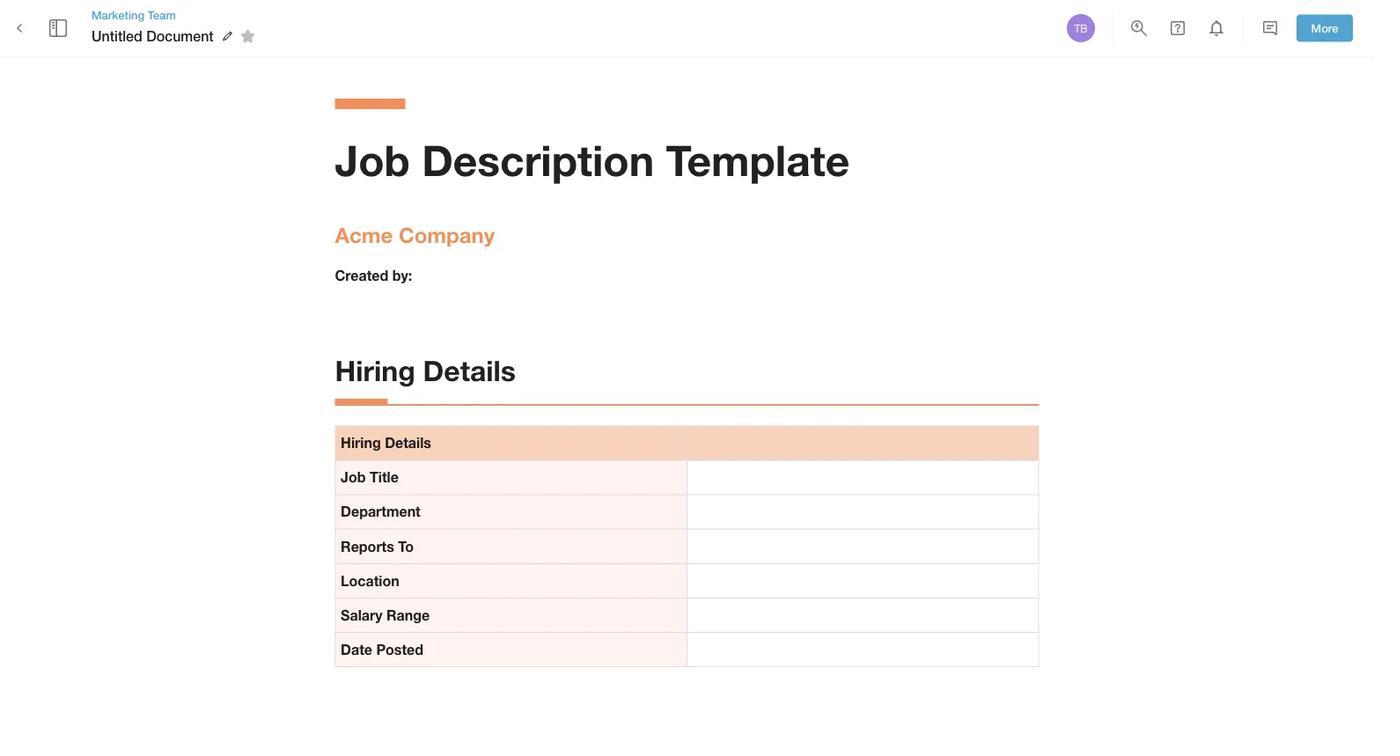 Task type: locate. For each thing, give the bounding box(es) containing it.
department
[[341, 503, 421, 520]]

job left title
[[341, 469, 366, 486]]

company
[[399, 222, 495, 247]]

job for job title
[[341, 469, 366, 486]]

document
[[146, 28, 214, 44]]

acme company
[[335, 222, 495, 247]]

created
[[335, 267, 388, 284]]

job
[[335, 134, 410, 185], [341, 469, 366, 486]]

more
[[1311, 21, 1338, 35]]

posted
[[376, 641, 423, 658]]

details
[[423, 353, 516, 387], [385, 434, 431, 451]]

favorite image
[[237, 26, 259, 47]]

salary range
[[341, 607, 430, 623]]

range
[[386, 607, 430, 623]]

job for job description template
[[335, 134, 410, 185]]

1 vertical spatial hiring details
[[341, 434, 431, 451]]

0 vertical spatial job
[[335, 134, 410, 185]]

untitled document
[[92, 28, 214, 44]]

by:
[[392, 267, 412, 284]]

team
[[148, 8, 176, 21]]

hiring details
[[335, 353, 516, 387], [341, 434, 431, 451]]

marketing team link
[[92, 7, 261, 23]]

salary
[[341, 607, 383, 623]]

1 vertical spatial job
[[341, 469, 366, 486]]

marketing
[[92, 8, 145, 21]]

reports to
[[341, 538, 414, 554]]

created by:
[[335, 267, 412, 284]]

hiring
[[335, 353, 415, 387], [341, 434, 381, 451]]

location
[[341, 572, 399, 589]]

tb
[[1074, 22, 1088, 34]]

job up acme
[[335, 134, 410, 185]]

tb button
[[1064, 11, 1098, 45]]



Task type: vqa. For each thing, say whether or not it's contained in the screenshot.
Remove Bookmark image
no



Task type: describe. For each thing, give the bounding box(es) containing it.
date
[[341, 641, 372, 658]]

acme
[[335, 222, 393, 247]]

untitled
[[92, 28, 142, 44]]

0 vertical spatial details
[[423, 353, 516, 387]]

reports
[[341, 538, 394, 554]]

template
[[666, 134, 850, 185]]

description
[[422, 134, 654, 185]]

job title
[[341, 469, 399, 486]]

1 vertical spatial hiring
[[341, 434, 381, 451]]

0 vertical spatial hiring details
[[335, 353, 516, 387]]

0 vertical spatial hiring
[[335, 353, 415, 387]]

job description template
[[335, 134, 850, 185]]

date posted
[[341, 641, 423, 658]]

marketing team
[[92, 8, 176, 21]]

to
[[398, 538, 414, 554]]

1 vertical spatial details
[[385, 434, 431, 451]]

more button
[[1297, 15, 1353, 42]]

title
[[370, 469, 399, 486]]



